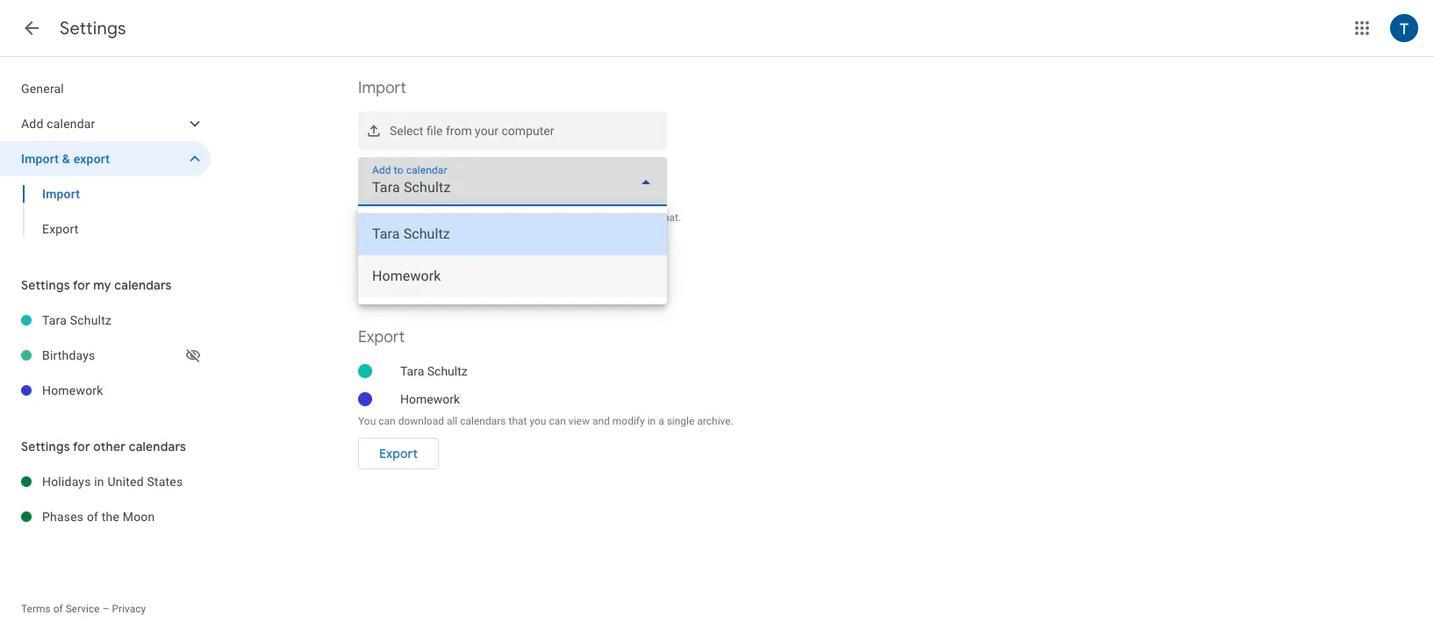 Task type: vqa. For each thing, say whether or not it's contained in the screenshot.
General
yes



Task type: describe. For each thing, give the bounding box(es) containing it.
(ms
[[583, 212, 602, 224]]

tara inside tree item
[[42, 314, 67, 328]]

1 horizontal spatial tara schultz
[[400, 364, 468, 379]]

homework inside homework link
[[42, 384, 103, 398]]

settings for my calendars
[[21, 278, 172, 293]]

1 vertical spatial calendars
[[460, 415, 506, 428]]

import & export
[[21, 152, 110, 166]]

general
[[21, 82, 64, 96]]

0 vertical spatial import
[[358, 78, 407, 98]]

group containing import
[[0, 177, 211, 247]]

1 horizontal spatial homework
[[400, 393, 460, 407]]

import & export tree item
[[0, 141, 211, 177]]

2 vertical spatial import
[[42, 187, 80, 201]]

tree containing general
[[0, 71, 211, 247]]

calendars for settings for my calendars
[[114, 278, 172, 293]]

outlook)
[[605, 212, 645, 224]]

from
[[446, 124, 472, 138]]

terms
[[21, 603, 51, 616]]

settings for settings for my calendars
[[21, 278, 70, 293]]

tara schultz inside tree item
[[42, 314, 112, 328]]

information
[[460, 212, 514, 224]]

states
[[147, 475, 183, 489]]

settings for other calendars
[[21, 439, 186, 455]]

you can import event information in ical or vcs (ms outlook) format.
[[358, 212, 682, 224]]

in inside tree item
[[94, 475, 104, 489]]

holidays in united states link
[[42, 465, 211, 500]]

settings for my calendars tree
[[0, 303, 211, 408]]

holidays
[[42, 475, 91, 489]]

can for export
[[379, 415, 396, 428]]

vcs
[[560, 212, 580, 224]]

computer
[[502, 124, 555, 138]]

export
[[73, 152, 110, 166]]

for for my
[[73, 278, 90, 293]]

privacy link
[[112, 603, 146, 616]]

archive.
[[698, 415, 734, 428]]

homework option
[[358, 256, 667, 298]]

phases of the moon link
[[42, 500, 211, 535]]

go back image
[[21, 18, 42, 39]]

the
[[102, 510, 120, 524]]

terms of service – privacy
[[21, 603, 146, 616]]

select
[[390, 124, 424, 138]]

view
[[569, 415, 590, 428]]

add to calendar list box
[[358, 206, 667, 305]]

homework tree item
[[0, 373, 211, 408]]

settings heading
[[60, 18, 126, 40]]

privacy
[[112, 603, 146, 616]]

calendar
[[47, 117, 95, 131]]

all
[[447, 415, 458, 428]]

a
[[659, 415, 665, 428]]

terms of service link
[[21, 603, 100, 616]]

download
[[398, 415, 444, 428]]

select file from your computer button
[[358, 112, 667, 150]]

ical
[[528, 212, 546, 224]]

1 horizontal spatial tara
[[400, 364, 424, 379]]

select file from your computer
[[390, 124, 555, 138]]



Task type: locate. For each thing, give the bounding box(es) containing it.
tara schultz
[[42, 314, 112, 328], [400, 364, 468, 379]]

you
[[530, 415, 547, 428]]

1 vertical spatial tara
[[400, 364, 424, 379]]

settings left the my
[[21, 278, 70, 293]]

import
[[398, 212, 429, 224]]

tara up 'birthdays'
[[42, 314, 67, 328]]

group
[[0, 177, 211, 247]]

for
[[73, 278, 90, 293], [73, 439, 90, 455]]

0 vertical spatial for
[[73, 278, 90, 293]]

1 vertical spatial import
[[21, 152, 59, 166]]

import left the &
[[21, 152, 59, 166]]

that
[[509, 415, 527, 428]]

tara schultz up download
[[400, 364, 468, 379]]

homework down 'birthdays'
[[42, 384, 103, 398]]

1 horizontal spatial of
[[87, 510, 98, 524]]

for left other
[[73, 439, 90, 455]]

export for export
[[379, 446, 418, 462]]

1 vertical spatial for
[[73, 439, 90, 455]]

birthdays link
[[42, 338, 183, 373]]

format.
[[647, 212, 682, 224]]

None field
[[358, 157, 667, 206]]

holidays in united states tree item
[[0, 465, 211, 500]]

0 vertical spatial in
[[517, 212, 525, 224]]

0 vertical spatial tara schultz
[[42, 314, 112, 328]]

2 you from the top
[[358, 415, 376, 428]]

2 vertical spatial settings
[[21, 439, 70, 455]]

birthdays
[[42, 349, 95, 363]]

export for general
[[42, 222, 79, 236]]

you
[[358, 212, 376, 224], [358, 415, 376, 428]]

you for import
[[358, 212, 376, 224]]

of for service
[[53, 603, 63, 616]]

0 vertical spatial settings
[[60, 18, 126, 40]]

united
[[108, 475, 144, 489]]

calendars up states
[[129, 439, 186, 455]]

2 vertical spatial in
[[94, 475, 104, 489]]

birthdays tree item
[[0, 338, 211, 373]]

you left download
[[358, 415, 376, 428]]

of right terms
[[53, 603, 63, 616]]

import down the "import & export"
[[42, 187, 80, 201]]

1 you from the top
[[358, 212, 376, 224]]

2 horizontal spatial in
[[648, 415, 656, 428]]

settings for settings
[[60, 18, 126, 40]]

1 vertical spatial settings
[[21, 278, 70, 293]]

schultz down settings for my calendars
[[70, 314, 112, 328]]

calendars right the my
[[114, 278, 172, 293]]

you left import
[[358, 212, 376, 224]]

0 vertical spatial calendars
[[114, 278, 172, 293]]

settings for settings for other calendars
[[21, 439, 70, 455]]

of inside phases of the moon 'link'
[[87, 510, 98, 524]]

of left the
[[87, 510, 98, 524]]

0 vertical spatial you
[[358, 212, 376, 224]]

homework link
[[42, 373, 211, 408]]

in left ical
[[517, 212, 525, 224]]

your
[[475, 124, 499, 138]]

2 vertical spatial calendars
[[129, 439, 186, 455]]

can left download
[[379, 415, 396, 428]]

0 horizontal spatial tara
[[42, 314, 67, 328]]

1 vertical spatial of
[[53, 603, 63, 616]]

tara schultz tree item
[[0, 303, 211, 338]]

settings up holidays
[[21, 439, 70, 455]]

phases of the moon tree item
[[0, 500, 211, 535]]

for for other
[[73, 439, 90, 455]]

0 vertical spatial schultz
[[70, 314, 112, 328]]

1 for from the top
[[73, 278, 90, 293]]

phases
[[42, 510, 84, 524]]

schultz
[[70, 314, 112, 328], [427, 364, 468, 379]]

0 vertical spatial of
[[87, 510, 98, 524]]

1 vertical spatial in
[[648, 415, 656, 428]]

schultz up the all
[[427, 364, 468, 379]]

event
[[432, 212, 457, 224]]

file
[[427, 124, 443, 138]]

settings
[[60, 18, 126, 40], [21, 278, 70, 293], [21, 439, 70, 455]]

can right you
[[549, 415, 566, 428]]

export
[[42, 222, 79, 236], [358, 328, 405, 348], [379, 446, 418, 462]]

export inside tree
[[42, 222, 79, 236]]

import up the select
[[358, 78, 407, 98]]

schultz inside the tara schultz tree item
[[70, 314, 112, 328]]

homework up download
[[400, 393, 460, 407]]

homework
[[42, 384, 103, 398], [400, 393, 460, 407]]

in
[[517, 212, 525, 224], [648, 415, 656, 428], [94, 475, 104, 489]]

tara up download
[[400, 364, 424, 379]]

tree
[[0, 71, 211, 247]]

&
[[62, 152, 70, 166]]

or
[[548, 212, 558, 224]]

moon
[[123, 510, 155, 524]]

can
[[379, 212, 396, 224], [379, 415, 396, 428], [549, 415, 566, 428]]

0 horizontal spatial of
[[53, 603, 63, 616]]

holidays in united states
[[42, 475, 183, 489]]

add
[[21, 117, 43, 131]]

service
[[66, 603, 100, 616]]

0 vertical spatial export
[[42, 222, 79, 236]]

you can download all calendars that you can view and modify in a single archive.
[[358, 415, 734, 428]]

add calendar
[[21, 117, 95, 131]]

1 vertical spatial schultz
[[427, 364, 468, 379]]

of for the
[[87, 510, 98, 524]]

can for import
[[379, 212, 396, 224]]

single
[[667, 415, 695, 428]]

and
[[593, 415, 610, 428]]

you for export
[[358, 415, 376, 428]]

0 vertical spatial tara
[[42, 314, 67, 328]]

of
[[87, 510, 98, 524], [53, 603, 63, 616]]

settings right go back icon
[[60, 18, 126, 40]]

1 horizontal spatial in
[[517, 212, 525, 224]]

settings for other calendars tree
[[0, 465, 211, 535]]

my
[[93, 278, 111, 293]]

0 horizontal spatial schultz
[[70, 314, 112, 328]]

calendars
[[114, 278, 172, 293], [460, 415, 506, 428], [129, 439, 186, 455]]

phases of the moon
[[42, 510, 155, 524]]

2 for from the top
[[73, 439, 90, 455]]

for left the my
[[73, 278, 90, 293]]

1 horizontal spatial schultz
[[427, 364, 468, 379]]

tara schultz up 'birthdays'
[[42, 314, 112, 328]]

tara schultz option
[[358, 213, 667, 256]]

import inside "tree item"
[[21, 152, 59, 166]]

0 horizontal spatial tara schultz
[[42, 314, 112, 328]]

calendars for settings for other calendars
[[129, 439, 186, 455]]

other
[[93, 439, 126, 455]]

1 vertical spatial export
[[358, 328, 405, 348]]

–
[[102, 603, 109, 616]]

tara
[[42, 314, 67, 328], [400, 364, 424, 379]]

2 vertical spatial export
[[379, 446, 418, 462]]

0 horizontal spatial in
[[94, 475, 104, 489]]

1 vertical spatial you
[[358, 415, 376, 428]]

can left import
[[379, 212, 396, 224]]

calendars right the all
[[460, 415, 506, 428]]

import
[[358, 78, 407, 98], [21, 152, 59, 166], [42, 187, 80, 201]]

1 vertical spatial tara schultz
[[400, 364, 468, 379]]

in left a
[[648, 415, 656, 428]]

modify
[[613, 415, 645, 428]]

in left united
[[94, 475, 104, 489]]

0 horizontal spatial homework
[[42, 384, 103, 398]]



